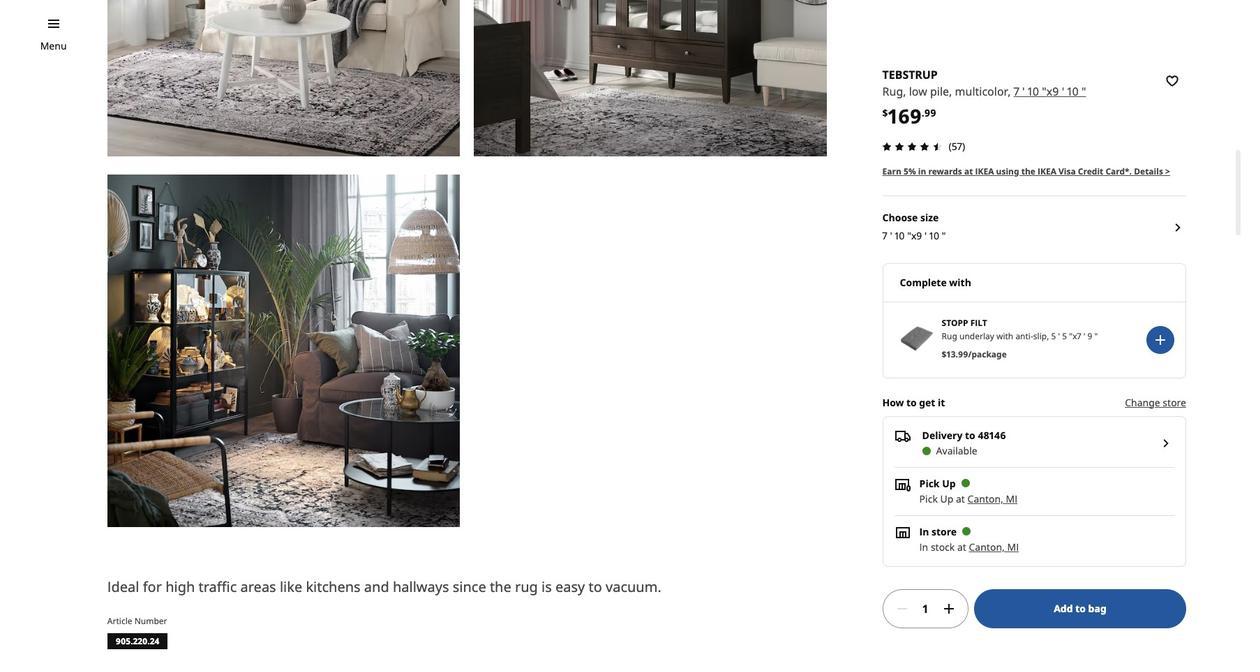 Task type: describe. For each thing, give the bounding box(es) containing it.
99 for 169
[[925, 106, 937, 120]]

mi for in stock at canton, mi
[[1008, 540, 1020, 553]]

rewards
[[929, 165, 963, 177]]

$ for 169
[[883, 106, 889, 120]]

how
[[883, 396, 905, 409]]

99 for 13
[[959, 348, 969, 360]]

"x9 inside choose size 7 ' 10 "x9 ' 10 "
[[908, 229, 923, 242]]

in store
[[920, 525, 957, 538]]

the inside button
[[1022, 165, 1036, 177]]

up for pick up at canton, mi
[[941, 492, 954, 505]]

>
[[1166, 165, 1171, 177]]

in stock at canton, mi group
[[920, 540, 1020, 553]]

number
[[135, 615, 167, 627]]

complete with
[[901, 276, 972, 289]]

"x9 inside tebstrup rug, low pile, multicolor, 7 ' 10 "x9 ' 10 "
[[1043, 84, 1060, 99]]

for
[[143, 578, 162, 597]]

(57) button
[[879, 138, 966, 155]]

high
[[166, 578, 195, 597]]

. for 169
[[922, 106, 925, 120]]

and
[[364, 578, 389, 597]]

card*.
[[1106, 165, 1133, 177]]

7 ' 10 "x9 ' 10 " button
[[1014, 83, 1087, 101]]

ideal for high traffic areas like kitchens and hallways since the rug is easy to vacuum.
[[107, 578, 662, 597]]

visa
[[1059, 165, 1077, 177]]

2 ikea from the left
[[1038, 165, 1057, 177]]

up for pick up
[[943, 477, 956, 490]]

$ 169 . 99
[[883, 103, 937, 129]]

pick for pick up at canton, mi
[[920, 492, 938, 505]]

at inside button
[[965, 165, 974, 177]]

filt
[[971, 317, 988, 329]]

$ 13 . 99 /package
[[942, 348, 1007, 360]]

choose
[[883, 211, 918, 224]]

add
[[1055, 602, 1074, 615]]

" inside stopp filt rug underlay with anti-slip, 5 ' 5 "x7 ' 9 "
[[1095, 330, 1099, 342]]

traffic
[[199, 578, 237, 597]]

" inside tebstrup rug, low pile, multicolor, 7 ' 10 "x9 ' 10 "
[[1082, 84, 1087, 99]]

article number
[[107, 615, 167, 627]]

mi for pick up at canton, mi
[[1007, 492, 1018, 505]]

available
[[937, 444, 978, 457]]

menu
[[40, 39, 67, 52]]

stopp
[[942, 317, 969, 329]]

0 vertical spatial with
[[950, 276, 972, 289]]

9
[[1088, 330, 1093, 342]]

tebstrup rug, low pile, multicolor, 7 ' 10 "x9 ' 10 "
[[883, 67, 1087, 99]]

since
[[453, 578, 486, 597]]

get
[[920, 396, 936, 409]]

earn
[[883, 165, 902, 177]]

hallways
[[393, 578, 449, 597]]

ideal
[[107, 578, 139, 597]]

48146
[[979, 429, 1007, 442]]

canton, mi button for pick up at
[[968, 492, 1018, 505]]

rug
[[515, 578, 538, 597]]

canton, mi button for in stock at
[[970, 540, 1020, 553]]

7 inside choose size 7 ' 10 "x9 ' 10 "
[[883, 229, 888, 242]]

. for 13
[[956, 348, 959, 360]]

add to bag button
[[975, 589, 1187, 628]]

review: 4.7 out of 5 stars. total reviews: 57 image
[[879, 138, 947, 155]]

change store
[[1126, 396, 1187, 409]]

rug,
[[883, 84, 907, 99]]

slip,
[[1034, 330, 1050, 342]]

areas
[[241, 578, 276, 597]]

(57)
[[949, 139, 966, 153]]

stock
[[931, 540, 955, 553]]

pick for pick up
[[920, 477, 940, 490]]

using
[[997, 165, 1020, 177]]

pick up at canton, mi group
[[920, 492, 1018, 505]]

right image
[[1158, 435, 1175, 452]]

store for in store
[[932, 525, 957, 538]]

to for add
[[1076, 602, 1087, 615]]

underlay
[[960, 330, 995, 342]]

details
[[1135, 165, 1164, 177]]



Task type: vqa. For each thing, say whether or not it's contained in the screenshot.
Ideal for high traffic areas like kitchens and hallways since the rug is easy to vacuum.
yes



Task type: locate. For each thing, give the bounding box(es) containing it.
0 vertical spatial 99
[[925, 106, 937, 120]]

ikea left visa
[[1038, 165, 1057, 177]]

the left "rug"
[[490, 578, 512, 597]]

to right easy
[[589, 578, 602, 597]]

1 vertical spatial 7
[[883, 229, 888, 242]]

up
[[943, 477, 956, 490], [941, 492, 954, 505]]

to for delivery
[[966, 429, 976, 442]]

in left stock
[[920, 540, 929, 553]]

5 right slip,
[[1052, 330, 1057, 342]]

to
[[907, 396, 917, 409], [966, 429, 976, 442], [589, 578, 602, 597], [1076, 602, 1087, 615]]

$
[[883, 106, 889, 120], [942, 348, 947, 360]]

1 vertical spatial in
[[920, 540, 929, 553]]

1 vertical spatial the
[[490, 578, 512, 597]]

0 vertical spatial the
[[1022, 165, 1036, 177]]

. inside $ 169 . 99
[[922, 106, 925, 120]]

169
[[889, 103, 922, 129]]

stopp filt rug underlay with anti-slip, 5 ' 5 "x7 ' 9 " image
[[901, 322, 934, 355]]

0 vertical spatial in
[[920, 525, 930, 538]]

the
[[1022, 165, 1036, 177], [490, 578, 512, 597]]

complete
[[901, 276, 947, 289]]

0 horizontal spatial ikea
[[976, 165, 995, 177]]

to for how
[[907, 396, 917, 409]]

0 vertical spatial store
[[1164, 396, 1187, 409]]

99 inside $ 169 . 99
[[925, 106, 937, 120]]

canton, right stock
[[970, 540, 1005, 553]]

99 right 13
[[959, 348, 969, 360]]

mi
[[1007, 492, 1018, 505], [1008, 540, 1020, 553]]

like
[[280, 578, 302, 597]]

$ down "rug"
[[942, 348, 947, 360]]

1 vertical spatial pick
[[920, 492, 938, 505]]

is
[[542, 578, 552, 597]]

pick
[[920, 477, 940, 490], [920, 492, 938, 505]]

up up pick up at canton, mi
[[943, 477, 956, 490]]

0 vertical spatial at
[[965, 165, 974, 177]]

in stock at canton, mi
[[920, 540, 1020, 553]]

7
[[1014, 84, 1020, 99], [883, 229, 888, 242]]

" inside choose size 7 ' 10 "x9 ' 10 "
[[942, 229, 946, 242]]

in up in stock at canton, mi group
[[920, 525, 930, 538]]

0 vertical spatial pick
[[920, 477, 940, 490]]

0 horizontal spatial 7
[[883, 229, 888, 242]]

canton, for in stock at
[[970, 540, 1005, 553]]

earn 5% in rewards at ikea using the ikea visa credit card*. details >
[[883, 165, 1171, 177]]

1 horizontal spatial 5
[[1063, 330, 1068, 342]]

pick up at canton, mi
[[920, 492, 1018, 505]]

"
[[1082, 84, 1087, 99], [942, 229, 946, 242], [1095, 330, 1099, 342]]

1 horizontal spatial .
[[956, 348, 959, 360]]

1 pick from the top
[[920, 477, 940, 490]]

earn 5% in rewards at ikea using the ikea visa credit card*. details > button
[[883, 165, 1171, 178]]

0 horizontal spatial store
[[932, 525, 957, 538]]

mi up in stock at canton, mi
[[1007, 492, 1018, 505]]

to left the bag
[[1076, 602, 1087, 615]]

with right complete at the right top
[[950, 276, 972, 289]]

choose size 7 ' 10 "x9 ' 10 "
[[883, 211, 946, 242]]

5 left "x7
[[1063, 330, 1068, 342]]

0 vertical spatial "x9
[[1043, 84, 1060, 99]]

1 vertical spatial "x9
[[908, 229, 923, 242]]

at up in store
[[957, 492, 966, 505]]

1 horizontal spatial 7
[[1014, 84, 1020, 99]]

menu button
[[40, 38, 67, 54]]

to inside button
[[1076, 602, 1087, 615]]

canton, for pick up at
[[968, 492, 1004, 505]]

in
[[920, 525, 930, 538], [920, 540, 929, 553]]

99
[[925, 106, 937, 120], [959, 348, 969, 360]]

rug
[[942, 330, 958, 342]]

0 vertical spatial mi
[[1007, 492, 1018, 505]]

2 horizontal spatial "
[[1095, 330, 1099, 342]]

0 vertical spatial $
[[883, 106, 889, 120]]

0 horizontal spatial the
[[490, 578, 512, 597]]

1 ikea from the left
[[976, 165, 995, 177]]

canton, mi button right stock
[[970, 540, 1020, 553]]

the right 'using'
[[1022, 165, 1036, 177]]

0 vertical spatial up
[[943, 477, 956, 490]]

1 horizontal spatial $
[[942, 348, 947, 360]]

pick up
[[920, 477, 956, 490]]

2 pick from the top
[[920, 492, 938, 505]]

with left anti-
[[997, 330, 1014, 342]]

1 horizontal spatial with
[[997, 330, 1014, 342]]

1 vertical spatial "
[[942, 229, 946, 242]]

1 vertical spatial at
[[957, 492, 966, 505]]

. down low
[[922, 106, 925, 120]]

1 5 from the left
[[1052, 330, 1057, 342]]

mi down pick up at canton, mi group
[[1008, 540, 1020, 553]]

"x7
[[1070, 330, 1082, 342]]

1 in from the top
[[920, 525, 930, 538]]

change
[[1126, 396, 1161, 409]]

0 horizontal spatial 5
[[1052, 330, 1057, 342]]

delivery
[[923, 429, 963, 442]]

1 vertical spatial up
[[941, 492, 954, 505]]

ikea
[[976, 165, 995, 177], [1038, 165, 1057, 177]]

. down "rug"
[[956, 348, 959, 360]]

1 horizontal spatial store
[[1164, 396, 1187, 409]]

store up stock
[[932, 525, 957, 538]]

10
[[1028, 84, 1040, 99], [1068, 84, 1079, 99], [895, 229, 905, 242], [930, 229, 940, 242]]

ikea left 'using'
[[976, 165, 995, 177]]

to left get
[[907, 396, 917, 409]]

bag
[[1089, 602, 1107, 615]]

pick down pick up
[[920, 492, 938, 505]]

2 vertical spatial "
[[1095, 330, 1099, 342]]

/package
[[969, 348, 1007, 360]]

0 horizontal spatial with
[[950, 276, 972, 289]]

easy
[[556, 578, 585, 597]]

anti-
[[1016, 330, 1034, 342]]

0 vertical spatial 7
[[1014, 84, 1020, 99]]

change store button
[[1126, 395, 1187, 410]]

tebstrup rug, low pile, multicolor, 7 ' 10 "x9 ' 10 " image
[[107, 0, 460, 156], [474, 0, 827, 156], [107, 175, 460, 527]]

0 vertical spatial .
[[922, 106, 925, 120]]

1 horizontal spatial the
[[1022, 165, 1036, 177]]

store for change store
[[1164, 396, 1187, 409]]

$ for 13
[[942, 348, 947, 360]]

Quantity input value text field
[[917, 589, 936, 628]]

how to get it
[[883, 396, 946, 409]]

7 down the "choose"
[[883, 229, 888, 242]]

"x9 down the "choose"
[[908, 229, 923, 242]]

tebstrup
[[883, 67, 938, 82]]

pick up pick up at canton, mi group
[[920, 477, 940, 490]]

at for pick up
[[957, 492, 966, 505]]

$ down the rug,
[[883, 106, 889, 120]]

0 vertical spatial canton, mi button
[[968, 492, 1018, 505]]

stopp filt rug underlay with anti-slip, 5 ' 5 "x7 ' 9 "
[[942, 317, 1099, 342]]

7 inside tebstrup rug, low pile, multicolor, 7 ' 10 "x9 ' 10 "
[[1014, 84, 1020, 99]]

5%
[[904, 165, 917, 177]]

1 vertical spatial $
[[942, 348, 947, 360]]

2 5 from the left
[[1063, 330, 1068, 342]]

canton, mi button up in stock at canton, mi group
[[968, 492, 1018, 505]]

1 vertical spatial store
[[932, 525, 957, 538]]

vacuum.
[[606, 578, 662, 597]]

2 vertical spatial at
[[958, 540, 967, 553]]

1 vertical spatial mi
[[1008, 540, 1020, 553]]

in for in stock at canton, mi
[[920, 540, 929, 553]]

it
[[938, 396, 946, 409]]

0 horizontal spatial .
[[922, 106, 925, 120]]

add to bag
[[1055, 602, 1107, 615]]

'
[[1023, 84, 1026, 99], [1063, 84, 1065, 99], [891, 229, 893, 242], [925, 229, 927, 242], [1059, 330, 1061, 342], [1084, 330, 1086, 342]]

with inside stopp filt rug underlay with anti-slip, 5 ' 5 "x7 ' 9 "
[[997, 330, 1014, 342]]

store inside change store button
[[1164, 396, 1187, 409]]

at for in store
[[958, 540, 967, 553]]

at right stock
[[958, 540, 967, 553]]

0 horizontal spatial "x9
[[908, 229, 923, 242]]

with
[[950, 276, 972, 289], [997, 330, 1014, 342]]

1 vertical spatial with
[[997, 330, 1014, 342]]

up down pick up
[[941, 492, 954, 505]]

1 vertical spatial .
[[956, 348, 959, 360]]

store right the change
[[1164, 396, 1187, 409]]

.
[[922, 106, 925, 120], [956, 348, 959, 360]]

article
[[107, 615, 132, 627]]

0 horizontal spatial $
[[883, 106, 889, 120]]

0 vertical spatial "
[[1082, 84, 1087, 99]]

1 horizontal spatial "
[[1082, 84, 1087, 99]]

canton, mi button
[[968, 492, 1018, 505], [970, 540, 1020, 553]]

credit
[[1079, 165, 1104, 177]]

1 horizontal spatial ikea
[[1038, 165, 1057, 177]]

to up available
[[966, 429, 976, 442]]

5
[[1052, 330, 1057, 342], [1063, 330, 1068, 342]]

"x9 right multicolor,
[[1043, 84, 1060, 99]]

0 vertical spatial canton,
[[968, 492, 1004, 505]]

$ inside $ 169 . 99
[[883, 106, 889, 120]]

at
[[965, 165, 974, 177], [957, 492, 966, 505], [958, 540, 967, 553]]

0 horizontal spatial 99
[[925, 106, 937, 120]]

in
[[919, 165, 927, 177]]

1 vertical spatial canton,
[[970, 540, 1005, 553]]

1 vertical spatial canton, mi button
[[970, 540, 1020, 553]]

multicolor,
[[956, 84, 1011, 99]]

kitchens
[[306, 578, 361, 597]]

13
[[947, 348, 956, 360]]

1 horizontal spatial "x9
[[1043, 84, 1060, 99]]

99 down pile,
[[925, 106, 937, 120]]

at right rewards
[[965, 165, 974, 177]]

2 in from the top
[[920, 540, 929, 553]]

1 horizontal spatial 99
[[959, 348, 969, 360]]

pile,
[[931, 84, 953, 99]]

low
[[910, 84, 928, 99]]

canton,
[[968, 492, 1004, 505], [970, 540, 1005, 553]]

1 vertical spatial 99
[[959, 348, 969, 360]]

canton, up in stock at canton, mi group
[[968, 492, 1004, 505]]

"x9
[[1043, 84, 1060, 99], [908, 229, 923, 242]]

0 horizontal spatial "
[[942, 229, 946, 242]]

7 right multicolor,
[[1014, 84, 1020, 99]]

905.220.24
[[116, 636, 159, 648]]

store
[[1164, 396, 1187, 409], [932, 525, 957, 538]]

in for in store
[[920, 525, 930, 538]]

size
[[921, 211, 939, 224]]

delivery to 48146
[[923, 429, 1007, 442]]



